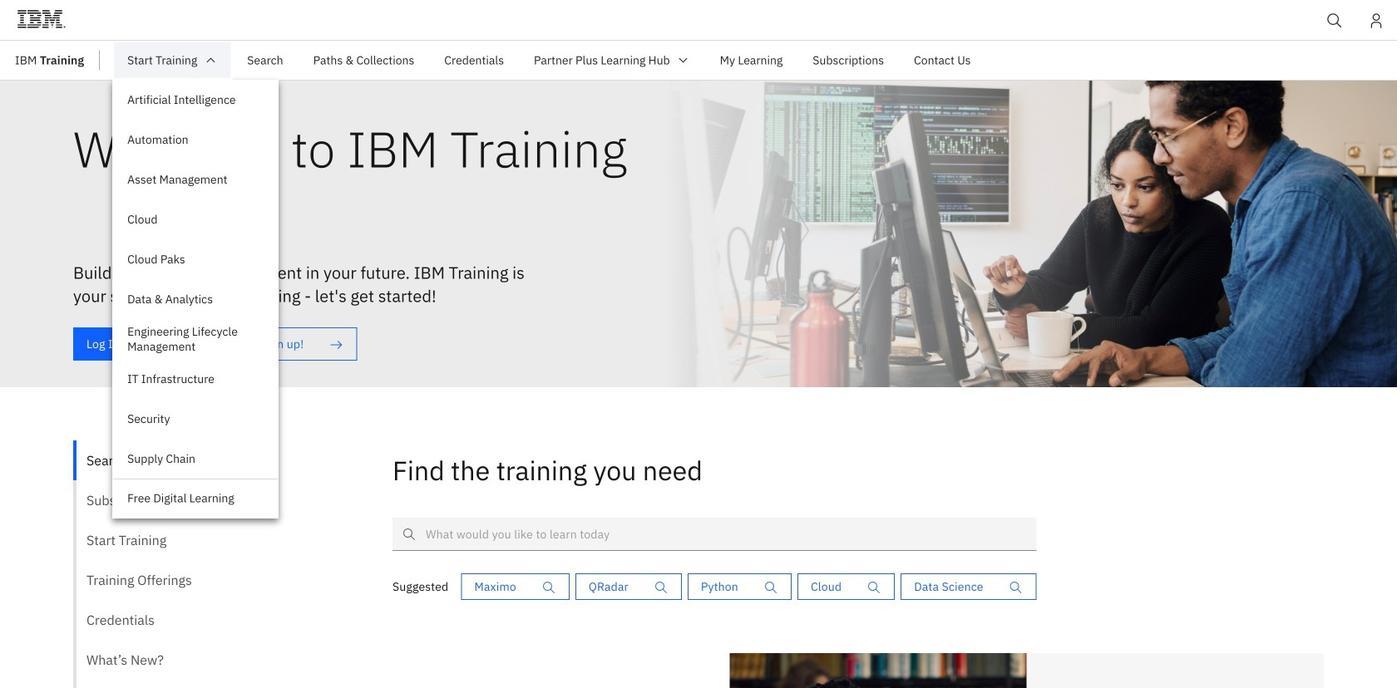 Task type: vqa. For each thing, say whether or not it's contained in the screenshot.
Search icon
yes



Task type: describe. For each thing, give the bounding box(es) containing it.
partner plus learning hub image
[[677, 54, 690, 67]]



Task type: locate. For each thing, give the bounding box(es) containing it.
start training element
[[112, 80, 279, 519]]

start training image
[[204, 54, 217, 67]]

ibm platform name element
[[0, 0, 1397, 47], [0, 41, 1397, 519], [112, 41, 1397, 519]]

What would you like to learn today search field
[[393, 518, 1037, 552]]

notifications image
[[1368, 12, 1385, 29]]

search image
[[1327, 12, 1343, 29]]

What would you like to learn today text field
[[393, 518, 1037, 552]]



